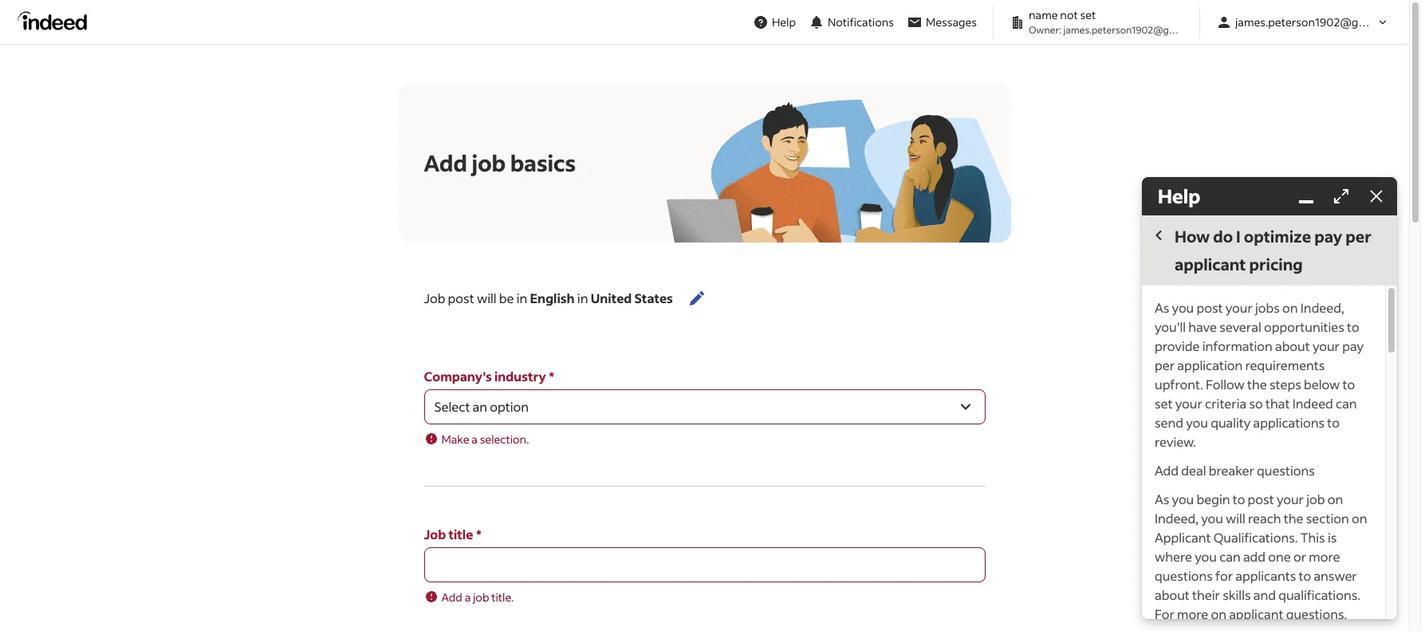 Task type: describe. For each thing, give the bounding box(es) containing it.
your inside as you begin to post your job on indeed, you will reach the section on applicant qualifications. this is where you can add one or more questions for applicants to answer about their skills and qualifications. for more on applicant questions, read our article
[[1277, 491, 1305, 508]]

jobs
[[1256, 299, 1281, 316]]

2 vertical spatial job
[[473, 590, 489, 605]]

have
[[1189, 319, 1218, 335]]

2 in from the left
[[578, 290, 588, 306]]

how do i optimize pay per applicant pricing
[[1175, 226, 1372, 275]]

one
[[1269, 548, 1292, 565]]

their
[[1193, 587, 1221, 603]]

indeed home image
[[18, 11, 94, 30]]

0 horizontal spatial post
[[448, 290, 474, 306]]

add for add deal breaker questions
[[1155, 462, 1179, 479]]

you'll
[[1155, 319, 1187, 335]]

job title *
[[424, 526, 482, 543]]

basics
[[510, 148, 576, 177]]

set inside as you post your jobs on indeed, you'll have several opportunities to provide information about your pay per application requirements upfront. follow the steps below to set your criteria so that indeed can send you quality applications to review.
[[1155, 395, 1173, 412]]

you right send
[[1187, 414, 1209, 431]]

notifications button
[[803, 4, 901, 39]]

add
[[1244, 548, 1266, 565]]

to down indeed on the right bottom
[[1328, 414, 1341, 431]]

a for title
[[465, 590, 471, 605]]

begin
[[1197, 491, 1231, 508]]

to down or on the bottom right of page
[[1299, 568, 1312, 584]]

as for as you post your jobs on indeed, you'll have several opportunities to provide information about your pay per application requirements upfront. follow the steps below to set your criteria so that indeed can send you quality applications to review.
[[1155, 299, 1170, 316]]

not
[[1061, 7, 1078, 22]]

messages
[[926, 14, 977, 30]]

follow
[[1206, 376, 1245, 393]]

make a selection.
[[442, 432, 529, 447]]

how
[[1175, 226, 1211, 247]]

as for as you begin to post your job on indeed, you will reach the section on applicant qualifications. this is where you can add one or more questions for applicants to answer about their skills and qualifications. for more on applicant questions, read our article
[[1155, 491, 1170, 508]]

post inside as you begin to post your job on indeed, you will reach the section on applicant qualifications. this is where you can add one or more questions for applicants to answer about their skills and qualifications. for more on applicant questions, read our article
[[1248, 491, 1275, 508]]

you left begin in the right of the page
[[1173, 491, 1195, 508]]

to right below
[[1343, 376, 1356, 393]]

applicant
[[1155, 529, 1212, 546]]

per inside as you post your jobs on indeed, you'll have several opportunities to provide information about your pay per application requirements upfront. follow the steps below to set your criteria so that indeed can send you quality applications to review.
[[1155, 357, 1175, 374]]

0 vertical spatial more
[[1310, 548, 1341, 565]]

section
[[1307, 510, 1350, 527]]

a for industry
[[472, 432, 478, 447]]

job inside as you begin to post your job on indeed, you will reach the section on applicant qualifications. this is where you can add one or more questions for applicants to answer about their skills and qualifications. for more on applicant questions, read our article
[[1307, 491, 1326, 508]]

reach
[[1249, 510, 1282, 527]]

per inside how do i optimize pay per applicant pricing
[[1346, 226, 1372, 247]]

expand view image
[[1332, 187, 1352, 206]]

upfront.
[[1155, 376, 1204, 393]]

so
[[1250, 395, 1264, 412]]

be
[[499, 290, 514, 306]]

on up section
[[1328, 491, 1344, 508]]

i
[[1237, 226, 1241, 247]]

close image
[[1368, 187, 1387, 206]]

to right begin in the right of the page
[[1233, 491, 1246, 508]]

1 vertical spatial more
[[1178, 606, 1209, 623]]

on inside as you post your jobs on indeed, you'll have several opportunities to provide information about your pay per application requirements upfront. follow the steps below to set your criteria so that indeed can send you quality applications to review.
[[1283, 299, 1299, 316]]

provide
[[1155, 338, 1200, 355]]

read
[[1155, 625, 1182, 631]]

error image for job title *
[[424, 590, 438, 604]]

selection.
[[480, 432, 529, 447]]

applicants
[[1236, 568, 1297, 584]]

post inside as you post your jobs on indeed, you'll have several opportunities to provide information about your pay per application requirements upfront. follow the steps below to set your criteria so that indeed can send you quality applications to review.
[[1197, 299, 1224, 316]]

optimize
[[1245, 226, 1312, 247]]

help inside "button"
[[772, 14, 796, 30]]

will inside as you begin to post your job on indeed, you will reach the section on applicant qualifications. this is where you can add one or more questions for applicants to answer about their skills and qualifications. for more on applicant questions, read our article
[[1226, 510, 1246, 527]]

1 in from the left
[[517, 290, 528, 306]]

owner:
[[1029, 24, 1062, 36]]

english
[[530, 290, 575, 306]]

can inside as you post your jobs on indeed, you'll have several opportunities to provide information about your pay per application requirements upfront. follow the steps below to set your criteria so that indeed can send you quality applications to review.
[[1336, 395, 1358, 412]]

job post language or country image
[[688, 289, 707, 308]]

questions,
[[1287, 606, 1348, 623]]

messages link
[[901, 7, 984, 37]]

that
[[1266, 395, 1291, 412]]

company's
[[424, 368, 492, 385]]

how do i optimize pay per applicant pricing button
[[1149, 222, 1392, 280]]

united
[[591, 290, 632, 306]]

add deal breaker questions
[[1155, 462, 1316, 479]]

add job basics
[[424, 148, 576, 177]]

below
[[1305, 376, 1341, 393]]

do
[[1214, 226, 1234, 247]]

you up you'll
[[1173, 299, 1195, 316]]

several
[[1220, 319, 1262, 335]]

add for add a job title.
[[442, 590, 463, 605]]

on right section
[[1352, 510, 1368, 527]]

indeed
[[1293, 395, 1334, 412]]

notifications
[[828, 14, 894, 29]]

set inside name not set owner: james.peterson1902@gmail.com
[[1081, 7, 1096, 22]]

james.peterson1902@gmail.com inside name not set owner: james.peterson1902@gmail.com
[[1064, 24, 1209, 36]]

about inside as you begin to post your job on indeed, you will reach the section on applicant qualifications. this is where you can add one or more questions for applicants to answer about their skills and qualifications. for more on applicant questions, read our article
[[1155, 587, 1190, 603]]



Task type: vqa. For each thing, say whether or not it's contained in the screenshot.
"Sponsored" at right
no



Task type: locate. For each thing, give the bounding box(es) containing it.
0 vertical spatial error image
[[424, 432, 438, 446]]

can down below
[[1336, 395, 1358, 412]]

questions
[[1258, 462, 1316, 479], [1155, 568, 1213, 584]]

pay
[[1315, 226, 1343, 247], [1343, 338, 1364, 355]]

qualifications.
[[1279, 587, 1361, 603]]

company's industry *
[[424, 368, 554, 385]]

more down is
[[1310, 548, 1341, 565]]

breaker
[[1209, 462, 1255, 479]]

answer
[[1314, 568, 1358, 584]]

more up our
[[1178, 606, 1209, 623]]

0 horizontal spatial indeed,
[[1155, 510, 1199, 527]]

* for job title *
[[477, 526, 482, 543]]

you
[[1173, 299, 1195, 316], [1187, 414, 1209, 431], [1173, 491, 1195, 508], [1202, 510, 1224, 527], [1195, 548, 1218, 565]]

the inside as you begin to post your job on indeed, you will reach the section on applicant qualifications. this is where you can add one or more questions for applicants to answer about their skills and qualifications. for more on applicant questions, read our article
[[1284, 510, 1304, 527]]

send
[[1155, 414, 1184, 431]]

indeed, up applicant
[[1155, 510, 1199, 527]]

will up qualifications.
[[1226, 510, 1246, 527]]

information
[[1203, 338, 1273, 355]]

you up "for"
[[1195, 548, 1218, 565]]

about up for
[[1155, 587, 1190, 603]]

1 vertical spatial the
[[1284, 510, 1304, 527]]

job
[[424, 290, 446, 306], [424, 526, 446, 543]]

post left be
[[448, 290, 474, 306]]

will left be
[[477, 290, 497, 306]]

make
[[442, 432, 470, 447]]

about
[[1276, 338, 1311, 355], [1155, 587, 1190, 603]]

1 vertical spatial error image
[[424, 590, 438, 604]]

set up send
[[1155, 395, 1173, 412]]

0 horizontal spatial questions
[[1155, 568, 1213, 584]]

1 horizontal spatial indeed,
[[1301, 299, 1345, 316]]

0 vertical spatial can
[[1336, 395, 1358, 412]]

1 horizontal spatial help
[[1159, 184, 1201, 208]]

1 vertical spatial about
[[1155, 587, 1190, 603]]

0 horizontal spatial more
[[1178, 606, 1209, 623]]

on right 'jobs'
[[1283, 299, 1299, 316]]

about up requirements
[[1276, 338, 1311, 355]]

post up have
[[1197, 299, 1224, 316]]

name not set owner: james.peterson1902@gmail.com
[[1029, 7, 1209, 36]]

indeed, inside as you post your jobs on indeed, you'll have several opportunities to provide information about your pay per application requirements upfront. follow the steps below to set your criteria so that indeed can send you quality applications to review.
[[1301, 299, 1345, 316]]

per down the provide on the right
[[1155, 357, 1175, 374]]

add for add job basics
[[424, 148, 468, 177]]

deal
[[1182, 462, 1207, 479]]

1 vertical spatial questions
[[1155, 568, 1213, 584]]

indeed, up opportunities
[[1301, 299, 1345, 316]]

1 vertical spatial add
[[1155, 462, 1179, 479]]

quality
[[1211, 414, 1251, 431]]

name not set owner: james.peterson1902@gmail.com element
[[1004, 6, 1209, 38]]

error image for company's industry *
[[424, 432, 438, 446]]

as
[[1155, 299, 1170, 316], [1155, 491, 1170, 508]]

per down expand view icon
[[1346, 226, 1372, 247]]

industry
[[495, 368, 546, 385]]

0 vertical spatial indeed,
[[1301, 299, 1345, 316]]

1 job from the top
[[424, 290, 446, 306]]

job
[[472, 148, 506, 177], [1307, 491, 1326, 508], [473, 590, 489, 605]]

your up the reach
[[1277, 491, 1305, 508]]

1 horizontal spatial more
[[1310, 548, 1341, 565]]

error image left make
[[424, 432, 438, 446]]

* for company's industry *
[[549, 368, 554, 385]]

our
[[1185, 625, 1205, 631]]

as up you'll
[[1155, 299, 1170, 316]]

job for job title *
[[424, 526, 446, 543]]

where
[[1155, 548, 1193, 565]]

0 vertical spatial questions
[[1258, 462, 1316, 479]]

your up several
[[1226, 299, 1253, 316]]

more
[[1310, 548, 1341, 565], [1178, 606, 1209, 623]]

1 vertical spatial *
[[477, 526, 482, 543]]

your down 'upfront.'
[[1176, 395, 1203, 412]]

title.
[[492, 590, 514, 605]]

applicant inside as you begin to post your job on indeed, you will reach the section on applicant qualifications. this is where you can add one or more questions for applicants to answer about their skills and qualifications. for more on applicant questions, read our article
[[1230, 606, 1284, 623]]

job post will be in english in united states
[[424, 290, 673, 306]]

in right be
[[517, 290, 528, 306]]

help left notifications dropdown button at the top of page
[[772, 14, 796, 30]]

2 horizontal spatial post
[[1248, 491, 1275, 508]]

for
[[1216, 568, 1234, 584]]

1 as from the top
[[1155, 299, 1170, 316]]

can
[[1336, 395, 1358, 412], [1220, 548, 1241, 565]]

job left be
[[424, 290, 446, 306]]

post up the reach
[[1248, 491, 1275, 508]]

* right the title
[[477, 526, 482, 543]]

pay down opportunities
[[1343, 338, 1364, 355]]

applications
[[1254, 414, 1325, 431]]

0 vertical spatial add
[[424, 148, 468, 177]]

your down opportunities
[[1313, 338, 1340, 355]]

job left the basics
[[472, 148, 506, 177]]

the inside as you post your jobs on indeed, you'll have several opportunities to provide information about your pay per application requirements upfront. follow the steps below to set your criteria so that indeed can send you quality applications to review.
[[1248, 376, 1268, 393]]

as inside as you begin to post your job on indeed, you will reach the section on applicant qualifications. this is where you can add one or more questions for applicants to answer about their skills and qualifications. for more on applicant questions, read our article
[[1155, 491, 1170, 508]]

0 horizontal spatial set
[[1081, 7, 1096, 22]]

0 horizontal spatial james.peterson1902@gmail.com
[[1064, 24, 1209, 36]]

job left the title
[[424, 526, 446, 543]]

1 error image from the top
[[424, 432, 438, 446]]

and
[[1254, 587, 1277, 603]]

questions inside as you begin to post your job on indeed, you will reach the section on applicant qualifications. this is where you can add one or more questions for applicants to answer about their skills and qualifications. for more on applicant questions, read our article
[[1155, 568, 1213, 584]]

1 horizontal spatial about
[[1276, 338, 1311, 355]]

pay inside as you post your jobs on indeed, you'll have several opportunities to provide information about your pay per application requirements upfront. follow the steps below to set your criteria so that indeed can send you quality applications to review.
[[1343, 338, 1364, 355]]

0 vertical spatial applicant
[[1175, 254, 1247, 275]]

a right make
[[472, 432, 478, 447]]

1 vertical spatial a
[[465, 590, 471, 605]]

your
[[1226, 299, 1253, 316], [1313, 338, 1340, 355], [1176, 395, 1203, 412], [1277, 491, 1305, 508]]

0 vertical spatial will
[[477, 290, 497, 306]]

minimize image
[[1297, 187, 1317, 206]]

questions down applications
[[1258, 462, 1316, 479]]

1 vertical spatial job
[[424, 526, 446, 543]]

job left title.
[[473, 590, 489, 605]]

in
[[517, 290, 528, 306], [578, 290, 588, 306]]

article
[[1208, 625, 1244, 631]]

error image
[[424, 432, 438, 446], [424, 590, 438, 604]]

1 vertical spatial job
[[1307, 491, 1326, 508]]

2 vertical spatial add
[[442, 590, 463, 605]]

1 horizontal spatial a
[[472, 432, 478, 447]]

a
[[472, 432, 478, 447], [465, 590, 471, 605]]

1 horizontal spatial *
[[549, 368, 554, 385]]

0 horizontal spatial per
[[1155, 357, 1175, 374]]

steps
[[1270, 376, 1302, 393]]

0 vertical spatial about
[[1276, 338, 1311, 355]]

as inside as you post your jobs on indeed, you'll have several opportunities to provide information about your pay per application requirements upfront. follow the steps below to set your criteria so that indeed can send you quality applications to review.
[[1155, 299, 1170, 316]]

pricing
[[1250, 254, 1304, 275]]

1 vertical spatial per
[[1155, 357, 1175, 374]]

name
[[1029, 7, 1058, 22]]

job up section
[[1307, 491, 1326, 508]]

about inside as you post your jobs on indeed, you'll have several opportunities to provide information about your pay per application requirements upfront. follow the steps below to set your criteria so that indeed can send you quality applications to review.
[[1276, 338, 1311, 355]]

indeed,
[[1301, 299, 1345, 316], [1155, 510, 1199, 527]]

0 vertical spatial pay
[[1315, 226, 1343, 247]]

0 horizontal spatial a
[[465, 590, 471, 605]]

set right not
[[1081, 7, 1096, 22]]

1 horizontal spatial will
[[1226, 510, 1246, 527]]

on
[[1283, 299, 1299, 316], [1328, 491, 1344, 508], [1352, 510, 1368, 527], [1212, 606, 1227, 623]]

per
[[1346, 226, 1372, 247], [1155, 357, 1175, 374]]

1 horizontal spatial james.peterson1902@gmail.com
[[1236, 14, 1405, 30]]

as up applicant
[[1155, 491, 1170, 508]]

0 vertical spatial as
[[1155, 299, 1170, 316]]

0 horizontal spatial help
[[772, 14, 796, 30]]

job for job post will be in english in united states
[[424, 290, 446, 306]]

0 horizontal spatial the
[[1248, 376, 1268, 393]]

applicant inside how do i optimize pay per applicant pricing
[[1175, 254, 1247, 275]]

applicant
[[1175, 254, 1247, 275], [1230, 606, 1284, 623]]

criteria
[[1206, 395, 1247, 412]]

skills
[[1223, 587, 1252, 603]]

requirements
[[1246, 357, 1326, 374]]

1 vertical spatial pay
[[1343, 338, 1364, 355]]

set
[[1081, 7, 1096, 22], [1155, 395, 1173, 412]]

1 horizontal spatial can
[[1336, 395, 1358, 412]]

add a job title.
[[442, 590, 514, 605]]

1 vertical spatial can
[[1220, 548, 1241, 565]]

indeed, inside as you begin to post your job on indeed, you will reach the section on applicant qualifications. this is where you can add one or more questions for applicants to answer about their skills and qualifications. for more on applicant questions, read our article
[[1155, 510, 1199, 527]]

review.
[[1155, 433, 1197, 450]]

0 vertical spatial set
[[1081, 7, 1096, 22]]

0 vertical spatial job
[[472, 148, 506, 177]]

can up "for"
[[1220, 548, 1241, 565]]

1 horizontal spatial post
[[1197, 299, 1224, 316]]

qualifications.
[[1214, 529, 1299, 546]]

this
[[1301, 529, 1326, 546]]

error image left add a job title.
[[424, 590, 438, 604]]

in left "united"
[[578, 290, 588, 306]]

help button
[[747, 7, 803, 37]]

0 vertical spatial help
[[772, 14, 796, 30]]

add
[[424, 148, 468, 177], [1155, 462, 1179, 479], [442, 590, 463, 605]]

1 horizontal spatial set
[[1155, 395, 1173, 412]]

application
[[1178, 357, 1243, 374]]

2 job from the top
[[424, 526, 446, 543]]

as you post your jobs on indeed, you'll have several opportunities to provide information about your pay per application requirements upfront. follow the steps below to set your criteria so that indeed can send you quality applications to review.
[[1155, 299, 1364, 450]]

or
[[1294, 548, 1307, 565]]

title
[[449, 526, 473, 543]]

is
[[1328, 529, 1338, 546]]

pay inside how do i optimize pay per applicant pricing
[[1315, 226, 1343, 247]]

1 vertical spatial applicant
[[1230, 606, 1284, 623]]

opportunities
[[1265, 319, 1345, 335]]

states
[[635, 290, 673, 306]]

0 vertical spatial *
[[549, 368, 554, 385]]

0 horizontal spatial in
[[517, 290, 528, 306]]

0 vertical spatial the
[[1248, 376, 1268, 393]]

0 horizontal spatial can
[[1220, 548, 1241, 565]]

2 as from the top
[[1155, 491, 1170, 508]]

1 horizontal spatial in
[[578, 290, 588, 306]]

a left title.
[[465, 590, 471, 605]]

0 horizontal spatial about
[[1155, 587, 1190, 603]]

can inside as you begin to post your job on indeed, you will reach the section on applicant qualifications. this is where you can add one or more questions for applicants to answer about their skills and qualifications. for more on applicant questions, read our article
[[1220, 548, 1241, 565]]

james.peterson1902@gmail.com inside popup button
[[1236, 14, 1405, 30]]

on up article
[[1212, 606, 1227, 623]]

james.peterson1902@gmail.com button
[[1210, 7, 1405, 37]]

to
[[1348, 319, 1360, 335], [1343, 376, 1356, 393], [1328, 414, 1341, 431], [1233, 491, 1246, 508], [1299, 568, 1312, 584]]

1 horizontal spatial the
[[1284, 510, 1304, 527]]

pay down expand view icon
[[1315, 226, 1343, 247]]

as you begin to post your job on indeed, you will reach the section on applicant qualifications. this is where you can add one or more questions for applicants to answer about their skills and qualifications. for more on applicant questions, read our article
[[1155, 491, 1368, 631]]

the up so
[[1248, 376, 1268, 393]]

for
[[1155, 606, 1175, 623]]

you down begin in the right of the page
[[1202, 510, 1224, 527]]

post
[[448, 290, 474, 306], [1197, 299, 1224, 316], [1248, 491, 1275, 508]]

0 horizontal spatial will
[[477, 290, 497, 306]]

1 vertical spatial as
[[1155, 491, 1170, 508]]

1 vertical spatial will
[[1226, 510, 1246, 527]]

0 vertical spatial a
[[472, 432, 478, 447]]

1 horizontal spatial questions
[[1258, 462, 1316, 479]]

1 vertical spatial set
[[1155, 395, 1173, 412]]

will
[[477, 290, 497, 306], [1226, 510, 1246, 527]]

2 error image from the top
[[424, 590, 438, 604]]

applicant down the and
[[1230, 606, 1284, 623]]

applicant down do
[[1175, 254, 1247, 275]]

1 horizontal spatial per
[[1346, 226, 1372, 247]]

0 horizontal spatial *
[[477, 526, 482, 543]]

help up the how
[[1159, 184, 1201, 208]]

the up this
[[1284, 510, 1304, 527]]

to right opportunities
[[1348, 319, 1360, 335]]

*
[[549, 368, 554, 385], [477, 526, 482, 543]]

None field
[[424, 547, 986, 582]]

0 vertical spatial job
[[424, 290, 446, 306]]

0 vertical spatial per
[[1346, 226, 1372, 247]]

1 vertical spatial help
[[1159, 184, 1201, 208]]

* right industry
[[549, 368, 554, 385]]

questions down where
[[1155, 568, 1213, 584]]

1 vertical spatial indeed,
[[1155, 510, 1199, 527]]



